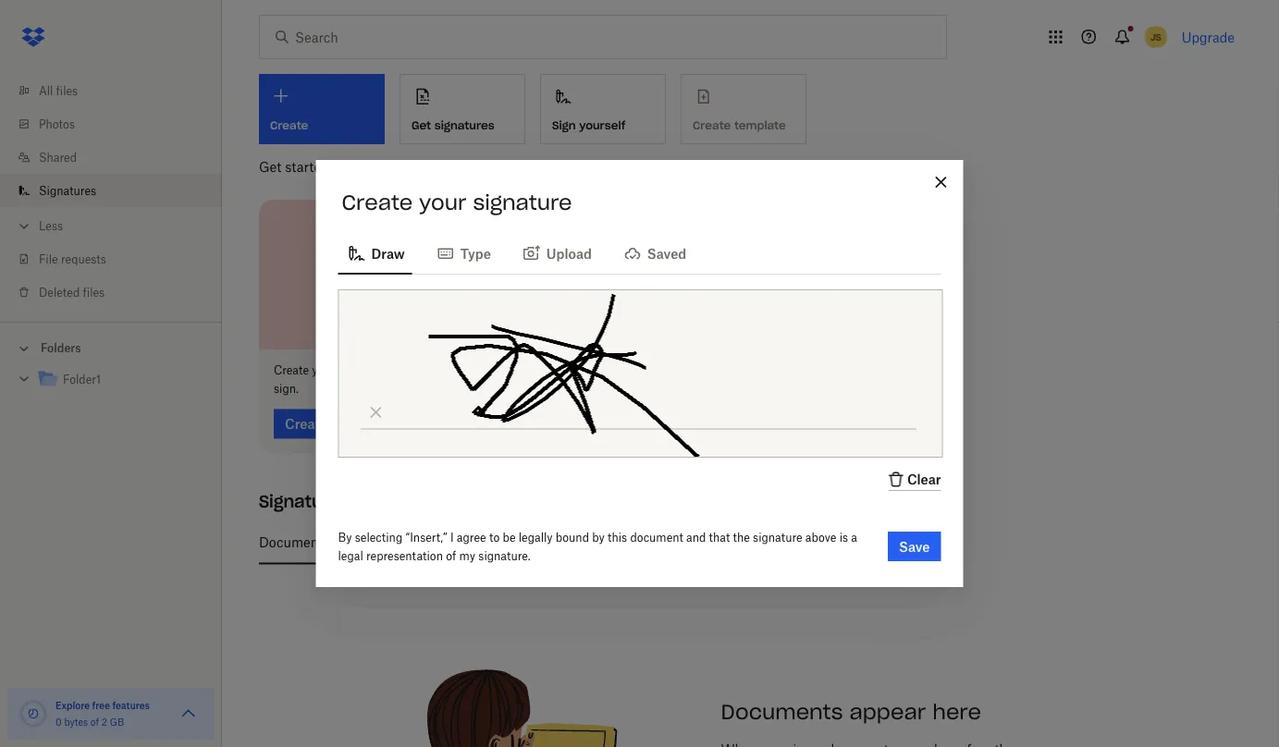 Task type: locate. For each thing, give the bounding box(es) containing it.
of left my
[[446, 549, 456, 563]]

yourself right "sign"
[[579, 118, 626, 133]]

1 horizontal spatial get
[[412, 118, 431, 133]]

shared
[[39, 150, 77, 164]]

1 vertical spatial requests
[[575, 535, 628, 550]]

upgrade link
[[1182, 29, 1235, 45]]

files
[[56, 84, 78, 98], [83, 285, 105, 299]]

1 horizontal spatial yourself
[[779, 535, 828, 550]]

legally
[[519, 530, 553, 544]]

files for all files
[[56, 84, 78, 98]]

requests
[[61, 252, 106, 266], [575, 535, 628, 550]]

requests left left
[[575, 535, 628, 550]]

3 left legally on the bottom left of the page
[[502, 535, 510, 550]]

2 horizontal spatial of
[[486, 535, 498, 550]]

this right by
[[608, 530, 627, 544]]

1 vertical spatial create
[[274, 364, 309, 377]]

0 horizontal spatial signatures
[[39, 184, 96, 197]]

0 horizontal spatial this
[[608, 530, 627, 544]]

create
[[342, 190, 413, 216], [274, 364, 309, 377]]

save
[[899, 539, 930, 555]]

list containing all files
[[0, 63, 222, 322]]

0 horizontal spatial to
[[489, 530, 500, 544]]

gb
[[110, 716, 124, 728]]

signatures up documents tab at left
[[259, 491, 350, 512]]

by selecting "insert," i agree to be legally bound by this document and that the signature above is a legal representation of my signature.
[[338, 530, 857, 563]]

is inside by selecting "insert," i agree to be legally bound by this document and that the signature above is a legal representation of my signature.
[[840, 530, 848, 544]]

draw
[[371, 246, 405, 261]]

your
[[419, 190, 467, 216], [312, 364, 335, 377]]

0 horizontal spatial create
[[274, 364, 309, 377]]

3
[[475, 535, 483, 550], [502, 535, 510, 550]]

1 vertical spatial files
[[83, 285, 105, 299]]

0 horizontal spatial requests
[[61, 252, 106, 266]]

deleted files
[[39, 285, 105, 299]]

0 vertical spatial signatures
[[435, 118, 495, 133]]

0 vertical spatial files
[[56, 84, 78, 98]]

quota usage element
[[19, 699, 48, 729]]

signature inside tab list
[[514, 535, 571, 550]]

1 vertical spatial tab list
[[259, 520, 1227, 565]]

documents inside tab list
[[259, 535, 330, 550]]

1 horizontal spatial signatures
[[259, 491, 350, 512]]

this right left
[[655, 535, 677, 550]]

less image
[[15, 217, 33, 235]]

1 horizontal spatial create
[[342, 190, 413, 216]]

yourself
[[579, 118, 626, 133], [779, 535, 828, 550]]

your inside dialog
[[419, 190, 467, 216]]

signatures link
[[15, 174, 222, 207]]

get inside button
[[412, 118, 431, 133]]

documents
[[259, 535, 330, 550], [721, 699, 843, 725]]

0 vertical spatial create
[[342, 190, 413, 216]]

is
[[840, 530, 848, 544], [831, 535, 841, 550]]

get left started
[[259, 159, 282, 174]]

files right 'deleted'
[[83, 285, 105, 299]]

yourself inside button
[[579, 118, 626, 133]]

save button
[[888, 532, 941, 561]]

1 horizontal spatial of
[[446, 549, 456, 563]]

to
[[511, 364, 521, 377], [489, 530, 500, 544]]

0 vertical spatial get
[[412, 118, 431, 133]]

left
[[631, 535, 651, 550]]

to inside by selecting "insert," i agree to be legally bound by this document and that the signature above is a legal representation of my signature.
[[489, 530, 500, 544]]

0 vertical spatial requests
[[61, 252, 106, 266]]

1 horizontal spatial documents
[[721, 699, 843, 725]]

of left be
[[486, 535, 498, 550]]

0 horizontal spatial documents
[[259, 535, 330, 550]]

create for create your signature so you're always ready to sign.
[[274, 364, 309, 377]]

0 horizontal spatial yourself
[[579, 118, 626, 133]]

1 horizontal spatial your
[[419, 190, 467, 216]]

list
[[0, 63, 222, 322]]

signatures up create your signature
[[435, 118, 495, 133]]

create down the "with"
[[342, 190, 413, 216]]

signatures inside list item
[[39, 184, 96, 197]]

of left 2
[[90, 716, 99, 728]]

this
[[608, 530, 627, 544], [655, 535, 677, 550]]

signatures right the "with"
[[363, 159, 427, 174]]

all
[[39, 84, 53, 98]]

tab list containing draw
[[338, 230, 941, 275]]

1 vertical spatial signatures
[[259, 491, 350, 512]]

photos link
[[15, 107, 222, 141]]

0 horizontal spatial files
[[56, 84, 78, 98]]

upload
[[547, 246, 592, 261]]

3 right i
[[475, 535, 483, 550]]

signatures
[[39, 184, 96, 197], [259, 491, 350, 512]]

1 vertical spatial your
[[312, 364, 335, 377]]

to right ready
[[511, 364, 521, 377]]

signature inside create your signature so you're always ready to sign.
[[338, 364, 388, 377]]

you're
[[406, 364, 437, 377]]

so
[[391, 364, 403, 377]]

the
[[733, 530, 750, 544]]

1 horizontal spatial this
[[655, 535, 677, 550]]

1 horizontal spatial files
[[83, 285, 105, 299]]

0 horizontal spatial of
[[90, 716, 99, 728]]

folders
[[41, 341, 81, 355]]

signatures down the shared at the left of page
[[39, 184, 96, 197]]

your up type
[[419, 190, 467, 216]]

saved
[[647, 246, 687, 261]]

yourself left a
[[779, 535, 828, 550]]

1 horizontal spatial to
[[511, 364, 521, 377]]

be
[[503, 530, 516, 544]]

0 vertical spatial yourself
[[579, 118, 626, 133]]

create up sign.
[[274, 364, 309, 377]]

2
[[102, 716, 107, 728]]

started
[[285, 159, 329, 174]]

create your signature dialog
[[316, 160, 963, 587]]

that
[[709, 530, 730, 544]]

unlimited.
[[845, 535, 907, 550]]

and
[[686, 530, 706, 544]]

my
[[459, 549, 475, 563]]

0 vertical spatial tab list
[[338, 230, 941, 275]]

sign.
[[274, 382, 299, 396]]

templates tab
[[345, 520, 408, 565]]

signature
[[473, 190, 572, 216], [338, 364, 388, 377], [753, 530, 803, 544], [514, 535, 571, 550]]

get up create your signature
[[412, 118, 431, 133]]

create inside dialog
[[342, 190, 413, 216]]

with
[[333, 159, 360, 174]]

1 horizontal spatial requests
[[575, 535, 628, 550]]

deleted
[[39, 285, 80, 299]]

0 horizontal spatial get
[[259, 159, 282, 174]]

here
[[933, 699, 981, 725]]

1 horizontal spatial signatures
[[435, 118, 495, 133]]

0 horizontal spatial 3
[[475, 535, 483, 550]]

requests right file
[[61, 252, 106, 266]]

1 3 from the left
[[475, 535, 483, 550]]

1 vertical spatial get
[[259, 159, 282, 174]]

0 vertical spatial signatures
[[39, 184, 96, 197]]

to left be
[[489, 530, 500, 544]]

documents for documents appear here
[[721, 699, 843, 725]]

selecting
[[355, 530, 403, 544]]

upgrade
[[1182, 29, 1235, 45]]

signature inside by selecting "insert," i agree to be legally bound by this document and that the signature above is a legal representation of my signature.
[[753, 530, 803, 544]]

1 vertical spatial signatures
[[363, 159, 427, 174]]

templates
[[345, 535, 408, 550]]

signatures
[[435, 118, 495, 133], [363, 159, 427, 174]]

get
[[412, 118, 431, 133], [259, 159, 282, 174]]

i
[[450, 530, 454, 544]]

0 horizontal spatial your
[[312, 364, 335, 377]]

1 horizontal spatial 3
[[502, 535, 510, 550]]

clear
[[907, 472, 941, 487]]

less
[[39, 219, 63, 233]]

tab list containing documents
[[259, 520, 1227, 565]]

files for deleted files
[[83, 285, 105, 299]]

tab list inside create your signature dialog
[[338, 230, 941, 275]]

0 vertical spatial documents
[[259, 535, 330, 550]]

your left so
[[312, 364, 335, 377]]

1 vertical spatial documents
[[721, 699, 843, 725]]

requests inside tab list
[[575, 535, 628, 550]]

create inside create your signature so you're always ready to sign.
[[274, 364, 309, 377]]

dropbox image
[[15, 19, 52, 56]]

get signatures button
[[400, 74, 525, 144]]

your inside create your signature so you're always ready to sign.
[[312, 364, 335, 377]]

files right all
[[56, 84, 78, 98]]

your for create your signature so you're always ready to sign.
[[312, 364, 335, 377]]

of
[[486, 535, 498, 550], [446, 549, 456, 563], [90, 716, 99, 728]]

0 vertical spatial to
[[511, 364, 521, 377]]

tab list
[[338, 230, 941, 275], [259, 520, 1227, 565]]

0 vertical spatial your
[[419, 190, 467, 216]]

1 vertical spatial yourself
[[779, 535, 828, 550]]

1 vertical spatial to
[[489, 530, 500, 544]]

documents for documents
[[259, 535, 330, 550]]



Task type: vqa. For each thing, say whether or not it's contained in the screenshot.
Sharing Tab
no



Task type: describe. For each thing, give the bounding box(es) containing it.
signature.
[[479, 549, 531, 563]]

2 3 from the left
[[502, 535, 510, 550]]

shared link
[[15, 141, 222, 174]]

0 horizontal spatial signatures
[[363, 159, 427, 174]]

your for create your signature
[[419, 190, 467, 216]]

sign yourself button
[[540, 74, 666, 144]]

get signatures
[[412, 118, 495, 133]]

create your signature
[[342, 190, 572, 216]]

features
[[112, 700, 150, 711]]

bytes
[[64, 716, 88, 728]]

signing
[[727, 535, 775, 550]]

this inside tab list
[[655, 535, 677, 550]]

create for create your signature
[[342, 190, 413, 216]]

month.
[[681, 535, 724, 550]]

deleted files link
[[15, 276, 222, 309]]

clear button
[[885, 469, 941, 491]]

folder1
[[63, 373, 101, 387]]

type
[[460, 246, 491, 261]]

bound
[[556, 530, 589, 544]]

all files
[[39, 84, 78, 98]]

explore free features 0 bytes of 2 gb
[[56, 700, 150, 728]]

3 of 3 signature requests left this month. signing yourself is unlimited.
[[475, 535, 907, 550]]

file
[[39, 252, 58, 266]]

above
[[806, 530, 837, 544]]

signatures inside 'get signatures' button
[[435, 118, 495, 133]]

folders button
[[0, 334, 222, 361]]

file requests
[[39, 252, 106, 266]]

file requests link
[[15, 242, 222, 276]]

get for get started with signatures
[[259, 159, 282, 174]]

sign
[[552, 118, 576, 133]]

by
[[592, 530, 605, 544]]

by
[[338, 530, 352, 544]]

representation
[[366, 549, 443, 563]]

always
[[440, 364, 476, 377]]

folder1 link
[[37, 368, 207, 393]]

signatures list item
[[0, 174, 222, 207]]

of inside by selecting "insert," i agree to be legally bound by this document and that the signature above is a legal representation of my signature.
[[446, 549, 456, 563]]

get for get signatures
[[412, 118, 431, 133]]

of inside explore free features 0 bytes of 2 gb
[[90, 716, 99, 728]]

ready
[[479, 364, 508, 377]]

get started with signatures
[[259, 159, 427, 174]]

to inside create your signature so you're always ready to sign.
[[511, 364, 521, 377]]

sign yourself
[[552, 118, 626, 133]]

"insert,"
[[406, 530, 447, 544]]

documents appear here
[[721, 699, 981, 725]]

0
[[56, 716, 62, 728]]

free
[[92, 700, 110, 711]]

explore
[[56, 700, 90, 711]]

document
[[630, 530, 683, 544]]

appear
[[850, 699, 926, 725]]

yourself inside tab list
[[779, 535, 828, 550]]

this inside by selecting "insert," i agree to be legally bound by this document and that the signature above is a legal representation of my signature.
[[608, 530, 627, 544]]

legal
[[338, 549, 363, 563]]

all files link
[[15, 74, 222, 107]]

create your signature so you're always ready to sign.
[[274, 364, 521, 396]]

photos
[[39, 117, 75, 131]]

agree
[[457, 530, 486, 544]]

a
[[851, 530, 857, 544]]

documents tab
[[259, 520, 330, 565]]



